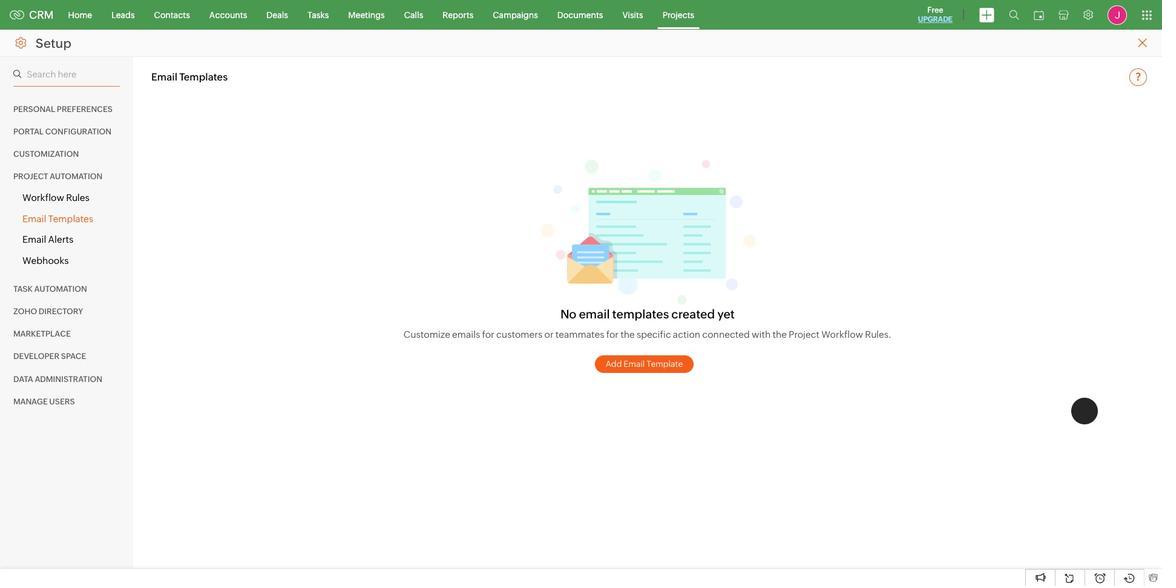 Task type: locate. For each thing, give the bounding box(es) containing it.
free
[[928, 5, 944, 15]]

crm
[[29, 8, 54, 21]]

free upgrade
[[919, 5, 953, 24]]

reports link
[[433, 0, 483, 29]]

create menu element
[[973, 0, 1002, 29]]

leads link
[[102, 0, 144, 29]]

visits link
[[613, 0, 653, 29]]

documents
[[558, 10, 603, 20]]

tasks
[[308, 10, 329, 20]]

home
[[68, 10, 92, 20]]

accounts link
[[200, 0, 257, 29]]

calls link
[[395, 0, 433, 29]]

home link
[[58, 0, 102, 29]]

visits
[[623, 10, 643, 20]]

projects link
[[653, 0, 704, 29]]

calls
[[404, 10, 423, 20]]

search element
[[1002, 0, 1027, 30]]

leads
[[112, 10, 135, 20]]

meetings link
[[339, 0, 395, 29]]

reports
[[443, 10, 474, 20]]

upgrade
[[919, 15, 953, 24]]

deals
[[267, 10, 288, 20]]



Task type: describe. For each thing, give the bounding box(es) containing it.
documents link
[[548, 0, 613, 29]]

tasks link
[[298, 0, 339, 29]]

campaigns link
[[483, 0, 548, 29]]

accounts
[[209, 10, 247, 20]]

create menu image
[[980, 8, 995, 22]]

campaigns
[[493, 10, 538, 20]]

meetings
[[348, 10, 385, 20]]

contacts link
[[144, 0, 200, 29]]

projects
[[663, 10, 695, 20]]

calendar image
[[1034, 10, 1045, 20]]

search image
[[1009, 10, 1020, 20]]

deals link
[[257, 0, 298, 29]]

contacts
[[154, 10, 190, 20]]

crm link
[[10, 8, 54, 21]]

profile image
[[1108, 5, 1128, 25]]

profile element
[[1101, 0, 1135, 29]]



Task type: vqa. For each thing, say whether or not it's contained in the screenshot.
Tasks
yes



